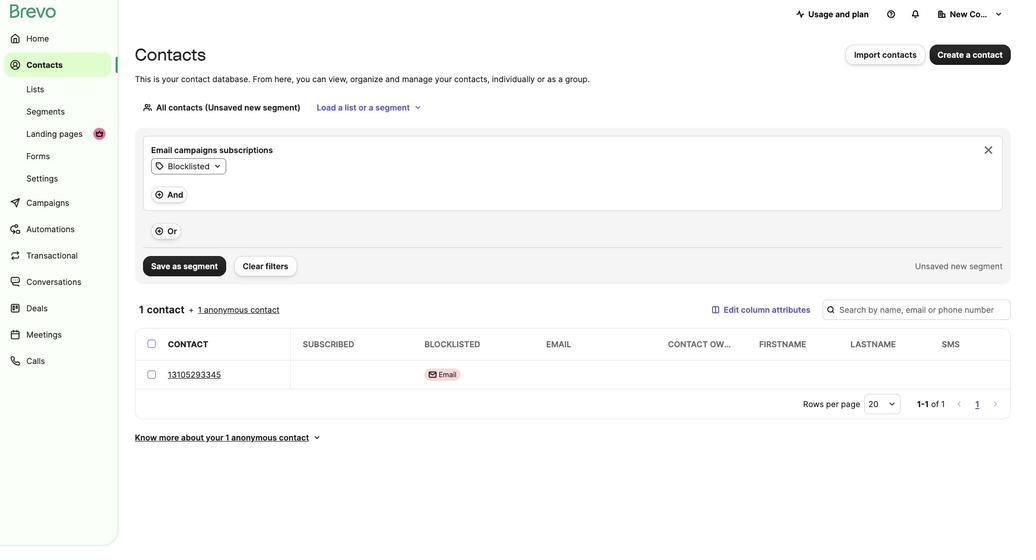 Task type: locate. For each thing, give the bounding box(es) containing it.
1 button
[[974, 397, 982, 412]]

1 inside 1 contact + 1 anonymous contact
[[198, 305, 202, 315]]

your right about
[[206, 433, 224, 443]]

new company button
[[930, 4, 1012, 24]]

0 horizontal spatial segment
[[184, 261, 218, 272]]

create a contact
[[938, 50, 1004, 60]]

2 contact from the left
[[669, 340, 709, 350]]

and left manage
[[386, 74, 400, 84]]

contacts
[[883, 50, 918, 60], [168, 103, 203, 113]]

(unsaved
[[205, 103, 243, 113]]

as right the save
[[172, 261, 182, 272]]

email
[[151, 145, 172, 155], [439, 371, 457, 379]]

load a list or a segment
[[317, 103, 410, 113]]

clear filters button
[[234, 256, 297, 277]]

1-
[[918, 400, 926, 410]]

segment for save as segment
[[184, 261, 218, 272]]

segment for unsaved new segment
[[970, 261, 1004, 272]]

or button
[[151, 223, 181, 240]]

0 vertical spatial as
[[548, 74, 557, 84]]

20 button
[[865, 394, 902, 415]]

all contacts (unsaved new segment)
[[156, 103, 301, 113]]

blocklisted button
[[152, 160, 226, 173]]

campaigns
[[174, 145, 217, 155]]

contacts up lists
[[26, 60, 63, 70]]

can
[[313, 74, 326, 84]]

0 horizontal spatial new
[[245, 103, 261, 113]]

1 horizontal spatial or
[[538, 74, 545, 84]]

deals
[[26, 304, 48, 314]]

about
[[181, 433, 204, 443]]

a left group.
[[559, 74, 563, 84]]

campaigns
[[26, 198, 69, 208]]

campaigns link
[[4, 191, 112, 215]]

new
[[951, 9, 968, 19]]

and button
[[151, 187, 188, 203]]

1 inside button
[[976, 400, 980, 410]]

from
[[253, 74, 272, 84]]

a right list
[[369, 103, 374, 113]]

1-1 of 1
[[918, 400, 946, 410]]

new right unsaved on the top of the page
[[952, 261, 968, 272]]

0 vertical spatial contacts
[[883, 50, 918, 60]]

0 vertical spatial or
[[538, 74, 545, 84]]

contacts
[[135, 45, 206, 64], [26, 60, 63, 70]]

segment)
[[263, 103, 301, 113]]

conversations link
[[4, 270, 112, 294]]

all
[[156, 103, 166, 113]]

0 horizontal spatial and
[[386, 74, 400, 84]]

contact left owner
[[669, 340, 709, 350]]

or right individually
[[538, 74, 545, 84]]

contacts,
[[455, 74, 490, 84]]

1 contact from the left
[[168, 340, 208, 350]]

save
[[151, 261, 170, 272]]

unsaved
[[916, 261, 950, 272]]

filters
[[266, 261, 289, 272]]

0 horizontal spatial contact
[[168, 340, 208, 350]]

0 horizontal spatial as
[[172, 261, 182, 272]]

create
[[938, 50, 965, 60]]

a
[[967, 50, 971, 60], [559, 74, 563, 84], [338, 103, 343, 113], [369, 103, 374, 113]]

know more about your 1 anonymous contact link
[[135, 432, 322, 444]]

usage and plan
[[809, 9, 870, 19]]

contacts right import
[[883, 50, 918, 60]]

0 vertical spatial anonymous
[[204, 305, 248, 315]]

lists
[[26, 84, 44, 94]]

new right (unsaved
[[245, 103, 261, 113]]

1 vertical spatial and
[[386, 74, 400, 84]]

your
[[162, 74, 179, 84], [435, 74, 452, 84], [206, 433, 224, 443]]

per
[[827, 400, 840, 410]]

1 horizontal spatial contacts
[[883, 50, 918, 60]]

or inside button
[[359, 103, 367, 113]]

0 vertical spatial and
[[836, 9, 851, 19]]

blocklisted
[[168, 161, 210, 172]]

contacts right all
[[168, 103, 203, 113]]

1 horizontal spatial new
[[952, 261, 968, 272]]

here,
[[275, 74, 294, 84]]

email right the left___c25ys icon
[[439, 371, 457, 379]]

contacts link
[[4, 53, 112, 77]]

contact up 13105293345
[[168, 340, 208, 350]]

your right manage
[[435, 74, 452, 84]]

1 horizontal spatial and
[[836, 9, 851, 19]]

lists link
[[4, 79, 112, 99]]

0 horizontal spatial contacts
[[168, 103, 203, 113]]

1 vertical spatial or
[[359, 103, 367, 113]]

1 horizontal spatial as
[[548, 74, 557, 84]]

0 horizontal spatial or
[[359, 103, 367, 113]]

contact
[[168, 340, 208, 350], [669, 340, 709, 350]]

company
[[970, 9, 1008, 19]]

your right is
[[162, 74, 179, 84]]

0 horizontal spatial email
[[151, 145, 172, 155]]

email campaigns subscriptions
[[151, 145, 273, 155]]

1 vertical spatial as
[[172, 261, 182, 272]]

Search by name, email or phone number search field
[[823, 300, 1012, 320]]

1 contact + 1 anonymous contact
[[139, 304, 280, 316]]

landing
[[26, 129, 57, 139]]

landing pages
[[26, 129, 83, 139]]

0 vertical spatial email
[[151, 145, 172, 155]]

0 vertical spatial new
[[245, 103, 261, 113]]

edit column attributes button
[[704, 300, 819, 320]]

email for email campaigns subscriptions
[[151, 145, 172, 155]]

or right list
[[359, 103, 367, 113]]

and left plan
[[836, 9, 851, 19]]

import
[[855, 50, 881, 60]]

1 vertical spatial email
[[439, 371, 457, 379]]

0 horizontal spatial contacts
[[26, 60, 63, 70]]

anonymous inside 1 contact + 1 anonymous contact
[[204, 305, 248, 315]]

plan
[[853, 9, 870, 19]]

contacts for all
[[168, 103, 203, 113]]

segment
[[376, 103, 410, 113], [184, 261, 218, 272], [970, 261, 1004, 272]]

anonymous
[[204, 305, 248, 315], [232, 433, 277, 443]]

column
[[742, 305, 771, 315]]

contacts up is
[[135, 45, 206, 64]]

left___c25ys image
[[429, 371, 437, 379]]

clear filters
[[243, 261, 289, 272]]

contact
[[973, 50, 1004, 60], [181, 74, 210, 84], [147, 304, 185, 316], [251, 305, 280, 315], [279, 433, 309, 443]]

pages
[[59, 129, 83, 139]]

home link
[[4, 26, 112, 51]]

as left group.
[[548, 74, 557, 84]]

2 horizontal spatial segment
[[970, 261, 1004, 272]]

save as segment
[[151, 261, 218, 272]]

is
[[153, 74, 160, 84]]

1 vertical spatial contacts
[[168, 103, 203, 113]]

email up "blocklisted" button
[[151, 145, 172, 155]]

1 horizontal spatial email
[[439, 371, 457, 379]]

1 horizontal spatial contact
[[669, 340, 709, 350]]

contact for contact
[[168, 340, 208, 350]]

contacts inside button
[[883, 50, 918, 60]]

1 vertical spatial new
[[952, 261, 968, 272]]



Task type: vqa. For each thing, say whether or not it's contained in the screenshot.
Not
no



Task type: describe. For each thing, give the bounding box(es) containing it.
left___rvooi image
[[95, 130, 104, 138]]

new company
[[951, 9, 1008, 19]]

blocklisted
[[425, 340, 481, 350]]

contacts for import
[[883, 50, 918, 60]]

edit column attributes
[[724, 305, 811, 315]]

settings link
[[4, 169, 112, 189]]

firstname
[[760, 340, 807, 350]]

a left list
[[338, 103, 343, 113]]

contact owner
[[669, 340, 741, 350]]

load a list or a segment button
[[309, 97, 431, 118]]

list
[[345, 103, 357, 113]]

automations
[[26, 224, 75, 235]]

email for email
[[439, 371, 457, 379]]

forms
[[26, 151, 50, 161]]

rows
[[804, 400, 825, 410]]

20
[[869, 400, 879, 410]]

organize
[[350, 74, 383, 84]]

or
[[168, 226, 177, 237]]

lastname
[[851, 340, 897, 350]]

2 horizontal spatial your
[[435, 74, 452, 84]]

email
[[547, 340, 572, 350]]

1 anonymous contact link
[[198, 304, 280, 316]]

contact inside 1 contact + 1 anonymous contact
[[251, 305, 280, 315]]

manage
[[402, 74, 433, 84]]

contact inside button
[[973, 50, 1004, 60]]

segments link
[[4, 102, 112, 122]]

page
[[842, 400, 861, 410]]

transactional
[[26, 251, 78, 261]]

calls link
[[4, 349, 112, 374]]

import contacts button
[[846, 45, 926, 65]]

13105293345
[[168, 370, 221, 380]]

subscribed
[[303, 340, 355, 350]]

usage
[[809, 9, 834, 19]]

you
[[296, 74, 310, 84]]

individually
[[492, 74, 535, 84]]

view,
[[329, 74, 348, 84]]

usage and plan button
[[789, 4, 878, 24]]

13105293345 link
[[168, 369, 221, 381]]

more
[[159, 433, 179, 443]]

home
[[26, 34, 49, 44]]

transactional link
[[4, 244, 112, 268]]

1 horizontal spatial segment
[[376, 103, 410, 113]]

know more about your 1 anonymous contact
[[135, 433, 309, 443]]

0 horizontal spatial your
[[162, 74, 179, 84]]

deals link
[[4, 296, 112, 321]]

group.
[[566, 74, 590, 84]]

+
[[189, 305, 194, 315]]

edit
[[724, 305, 740, 315]]

as inside save as segment button
[[172, 261, 182, 272]]

save as segment button
[[143, 256, 226, 277]]

forms link
[[4, 146, 112, 167]]

and
[[168, 190, 183, 200]]

know
[[135, 433, 157, 443]]

import contacts
[[855, 50, 918, 60]]

and inside the usage and plan button
[[836, 9, 851, 19]]

contact for contact owner
[[669, 340, 709, 350]]

of
[[932, 400, 940, 410]]

landing pages link
[[4, 124, 112, 144]]

attributes
[[773, 305, 811, 315]]

load
[[317, 103, 336, 113]]

unsaved new segment
[[916, 261, 1004, 272]]

owner
[[711, 340, 741, 350]]

a right create
[[967, 50, 971, 60]]

rows per page
[[804, 400, 861, 410]]

automations link
[[4, 217, 112, 242]]

meetings link
[[4, 323, 112, 347]]

this
[[135, 74, 151, 84]]

conversations
[[26, 277, 81, 287]]

meetings
[[26, 330, 62, 340]]

settings
[[26, 174, 58, 184]]

1 vertical spatial anonymous
[[232, 433, 277, 443]]

database.
[[213, 74, 251, 84]]

1 horizontal spatial contacts
[[135, 45, 206, 64]]

contacts inside contacts link
[[26, 60, 63, 70]]

1 horizontal spatial your
[[206, 433, 224, 443]]

sms
[[943, 340, 961, 350]]

this is your contact database. from here, you can view, organize and manage your contacts, individually or as a group.
[[135, 74, 590, 84]]



